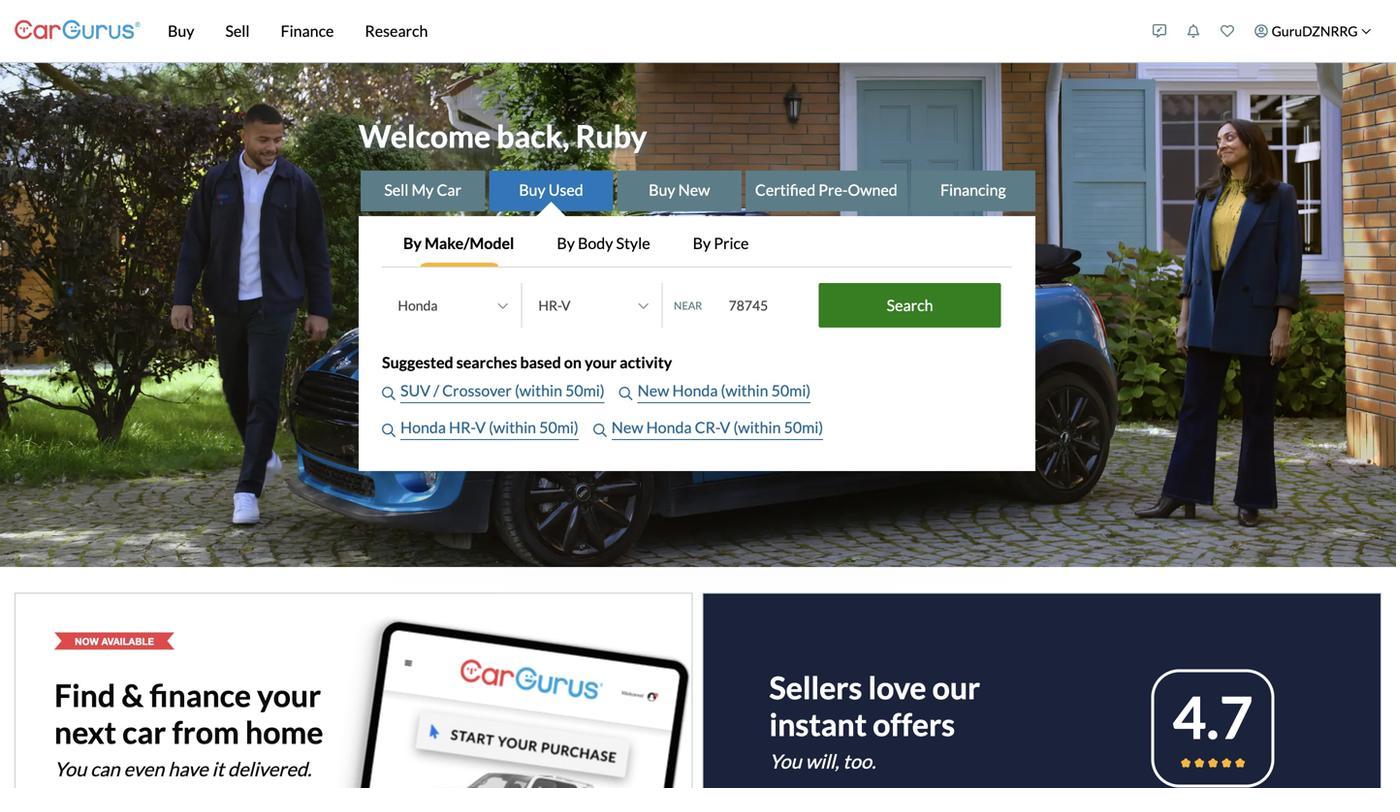 Task type: vqa. For each thing, say whether or not it's contained in the screenshot.
2022 inside the We compared this car with similar 2022 INFINITI QX60 based on price, mileage, features, condition, dealer reputation, and other factors.
no



Task type: locate. For each thing, give the bounding box(es) containing it.
new down new honda link
[[612, 418, 643, 437]]

searches
[[457, 353, 517, 372]]

by body style
[[557, 234, 650, 253]]

2 horizontal spatial buy
[[649, 180, 676, 199]]

sellers love our instant offers you will, too.
[[770, 669, 981, 773]]

welcome
[[359, 117, 491, 155]]

honda for honda hr-v (within 50mi)
[[646, 418, 692, 437]]

new honda link
[[638, 379, 721, 403]]

sell my car
[[384, 180, 462, 199]]

(within 50mi) link up new honda cr-v (within 50mi)
[[721, 379, 811, 403]]

new for (within
[[638, 381, 670, 400]]

0 horizontal spatial sell
[[225, 21, 250, 40]]

even
[[124, 758, 164, 781]]

price
[[714, 234, 749, 253]]

buy for buy new
[[649, 180, 676, 199]]

1 horizontal spatial you
[[770, 750, 802, 773]]

new
[[678, 180, 710, 199], [638, 381, 670, 400], [612, 418, 643, 437]]

near
[[674, 299, 702, 312]]

1 by from the left
[[403, 234, 422, 253]]

delivered.
[[228, 758, 312, 781]]

honda down new honda link
[[646, 418, 692, 437]]

by for by price
[[693, 234, 711, 253]]

0 horizontal spatial search image
[[382, 387, 396, 401]]

0 horizontal spatial your
[[257, 677, 321, 714]]

1 v from the left
[[475, 418, 486, 437]]

(within 50mi) link down "on"
[[515, 379, 605, 403]]

find & finance your next car from home you can even have it delivered.
[[54, 677, 323, 781]]

sell for sell my car
[[384, 180, 409, 199]]

certified
[[755, 180, 816, 199]]

1 horizontal spatial sell
[[384, 180, 409, 199]]

by price
[[693, 234, 749, 253]]

your up delivered. at bottom
[[257, 677, 321, 714]]

(within down suv / crossover (within 50mi) at the left of the page
[[489, 418, 536, 437]]

0 vertical spatial sell
[[225, 21, 250, 40]]

(within
[[515, 381, 562, 400], [721, 381, 769, 400], [489, 418, 536, 437], [734, 418, 781, 437]]

0 horizontal spatial v
[[475, 418, 486, 437]]

gurudznrrg
[[1272, 23, 1358, 39]]

hr-
[[449, 418, 475, 437]]

back,
[[497, 117, 570, 155]]

1 horizontal spatial your
[[585, 353, 617, 372]]

1 horizontal spatial search image
[[593, 424, 607, 437]]

will,
[[806, 750, 839, 773]]

buy up style
[[649, 180, 676, 199]]

search image down activity
[[619, 387, 633, 401]]

by left body
[[557, 234, 575, 253]]

buy inside popup button
[[168, 21, 194, 40]]

search image
[[382, 387, 396, 401], [593, 424, 607, 437]]

open notifications image
[[1187, 24, 1201, 38]]

search image
[[619, 387, 633, 401], [382, 424, 396, 437]]

2 by from the left
[[557, 234, 575, 253]]

1 horizontal spatial by
[[557, 234, 575, 253]]

(within 50mi) link
[[515, 379, 605, 403], [721, 379, 811, 403], [489, 416, 579, 440], [734, 416, 824, 440]]

by
[[403, 234, 422, 253], [557, 234, 575, 253], [693, 234, 711, 253]]

saved cars image
[[1221, 24, 1235, 38]]

by for by body style
[[557, 234, 575, 253]]

1 horizontal spatial buy
[[519, 180, 546, 199]]

you
[[770, 750, 802, 773], [54, 758, 87, 781]]

your right "on"
[[585, 353, 617, 372]]

suv / crossover (within 50mi)
[[401, 381, 605, 400]]

1 vertical spatial search image
[[382, 424, 396, 437]]

(within down new honda (within 50mi)
[[734, 418, 781, 437]]

sell left my
[[384, 180, 409, 199]]

sell button
[[210, 0, 265, 62]]

find
[[54, 677, 115, 714]]

search image for new
[[593, 424, 607, 437]]

None submit
[[819, 283, 1001, 328]]

v down new honda (within 50mi)
[[720, 418, 731, 437]]

available
[[101, 635, 154, 647]]

honda hr-v link
[[401, 416, 489, 440]]

1 vertical spatial sell
[[384, 180, 409, 199]]

home
[[245, 714, 323, 751]]

by left price
[[693, 234, 711, 253]]

v
[[475, 418, 486, 437], [720, 418, 731, 437]]

you left can
[[54, 758, 87, 781]]

now available
[[75, 635, 154, 647]]

0 horizontal spatial you
[[54, 758, 87, 781]]

can
[[90, 758, 120, 781]]

new honda cr-v (within 50mi)
[[612, 418, 824, 437]]

honda up cr-
[[673, 381, 718, 400]]

(within 50mi) link for crossover
[[515, 379, 605, 403]]

0 horizontal spatial buy
[[168, 21, 194, 40]]

search image left suv
[[382, 387, 396, 401]]

search image left new honda cr-v link
[[593, 424, 607, 437]]

1 horizontal spatial v
[[720, 418, 731, 437]]

sellers
[[770, 669, 862, 706]]

car
[[437, 180, 462, 199]]

2 vertical spatial new
[[612, 418, 643, 437]]

new down activity
[[638, 381, 670, 400]]

search image for suv
[[382, 387, 396, 401]]

have
[[168, 758, 208, 781]]

0 vertical spatial search image
[[619, 387, 633, 401]]

by make/model
[[403, 234, 514, 253]]

by down my
[[403, 234, 422, 253]]

research button
[[350, 0, 444, 62]]

new up by price
[[678, 180, 710, 199]]

from
[[172, 714, 239, 751]]

honda
[[673, 381, 718, 400], [401, 418, 446, 437], [646, 418, 692, 437]]

sell right 'buy' popup button
[[225, 21, 250, 40]]

pre-
[[819, 180, 848, 199]]

v down crossover
[[475, 418, 486, 437]]

1 vertical spatial new
[[638, 381, 670, 400]]

buy left used
[[519, 180, 546, 199]]

buy for buy used
[[519, 180, 546, 199]]

you left will,
[[770, 750, 802, 773]]

2 horizontal spatial by
[[693, 234, 711, 253]]

sell inside dropdown button
[[225, 21, 250, 40]]

0 vertical spatial search image
[[382, 387, 396, 401]]

your inside "find & finance your next car from home you can even have it delivered."
[[257, 677, 321, 714]]

user icon image
[[1255, 24, 1269, 38]]

now
[[75, 635, 99, 647]]

Zip telephone field
[[717, 286, 814, 325]]

sell
[[225, 21, 250, 40], [384, 180, 409, 199]]

buy left sell dropdown button
[[168, 21, 194, 40]]

1 vertical spatial your
[[257, 677, 321, 714]]

0 horizontal spatial search image
[[382, 424, 396, 437]]

offers
[[873, 706, 955, 743]]

1 horizontal spatial search image
[[619, 387, 633, 401]]

0 vertical spatial your
[[585, 353, 617, 372]]

add a car review image
[[1153, 24, 1167, 38]]

search image left honda hr-v link
[[382, 424, 396, 437]]

50mi)
[[565, 381, 605, 400], [772, 381, 811, 400], [539, 418, 579, 437], [784, 418, 824, 437]]

menu bar
[[141, 0, 1143, 62]]

buy
[[168, 21, 194, 40], [519, 180, 546, 199], [649, 180, 676, 199]]

(within 50mi) link down suv / crossover (within 50mi) at the left of the page
[[489, 416, 579, 440]]

(within 50mi) link down new honda (within 50mi)
[[734, 416, 824, 440]]

financing
[[941, 180, 1006, 199]]

3 by from the left
[[693, 234, 711, 253]]

honda hr-v (within 50mi)
[[401, 418, 579, 437]]

buy used
[[519, 180, 584, 199]]

0 horizontal spatial by
[[403, 234, 422, 253]]

instant
[[770, 706, 867, 743]]

search image for honda
[[382, 424, 396, 437]]

1 vertical spatial search image
[[593, 424, 607, 437]]

make/model
[[425, 234, 514, 253]]

your
[[585, 353, 617, 372], [257, 677, 321, 714]]



Task type: describe. For each thing, give the bounding box(es) containing it.
style
[[616, 234, 650, 253]]

suggested
[[382, 353, 454, 372]]

honda for suv / crossover (within 50mi)
[[673, 381, 718, 400]]

by for by make/model
[[403, 234, 422, 253]]

finance button
[[265, 0, 350, 62]]

it
[[212, 758, 224, 781]]

finance
[[281, 21, 334, 40]]

crossover
[[442, 381, 512, 400]]

ruby
[[576, 117, 647, 155]]

buy new
[[649, 180, 710, 199]]

buy for buy
[[168, 21, 194, 40]]

/
[[434, 381, 439, 400]]

2 v from the left
[[720, 418, 731, 437]]

you inside "find & finance your next car from home you can even have it delivered."
[[54, 758, 87, 781]]

4.7
[[1173, 682, 1254, 752]]

(within 50mi) link for v
[[489, 416, 579, 440]]

gurudznrrg menu
[[1143, 4, 1382, 58]]

&
[[121, 677, 144, 714]]

cr-
[[695, 418, 720, 437]]

car
[[122, 714, 166, 751]]

activity
[[620, 353, 672, 372]]

(within down based on the left
[[515, 381, 562, 400]]

on
[[564, 353, 582, 372]]

you inside sellers love our instant offers you will, too.
[[770, 750, 802, 773]]

used
[[549, 180, 584, 199]]

search image for new
[[619, 387, 633, 401]]

new honda (within 50mi)
[[638, 381, 811, 400]]

suv
[[401, 381, 431, 400]]

body
[[578, 234, 613, 253]]

buy button
[[152, 0, 210, 62]]

love
[[868, 669, 927, 706]]

suv / crossover link
[[401, 379, 515, 403]]

owned
[[848, 180, 898, 199]]

gurudznrrg button
[[1245, 4, 1382, 58]]

new honda cr-v link
[[612, 416, 734, 440]]

(within 50mi) link for cr-
[[734, 416, 824, 440]]

certified pre-owned
[[755, 180, 898, 199]]

suggested searches based on your activity
[[382, 353, 672, 372]]

honda down suv
[[401, 418, 446, 437]]

based
[[520, 353, 561, 372]]

welcome back, ruby
[[359, 117, 647, 155]]

my
[[412, 180, 434, 199]]

chevron down image
[[1362, 26, 1372, 36]]

(within up new honda cr-v (within 50mi)
[[721, 381, 769, 400]]

our
[[933, 669, 981, 706]]

0 vertical spatial new
[[678, 180, 710, 199]]

sell for sell
[[225, 21, 250, 40]]

cargurus logo homepage link link
[[15, 3, 141, 59]]

menu bar containing buy
[[141, 0, 1143, 62]]

too.
[[843, 750, 876, 773]]

(within 50mi) link for (within
[[721, 379, 811, 403]]

cargurus logo homepage link image
[[15, 3, 141, 59]]

finance
[[150, 677, 251, 714]]

next
[[54, 714, 116, 751]]

new for cr-
[[612, 418, 643, 437]]

research
[[365, 21, 428, 40]]



